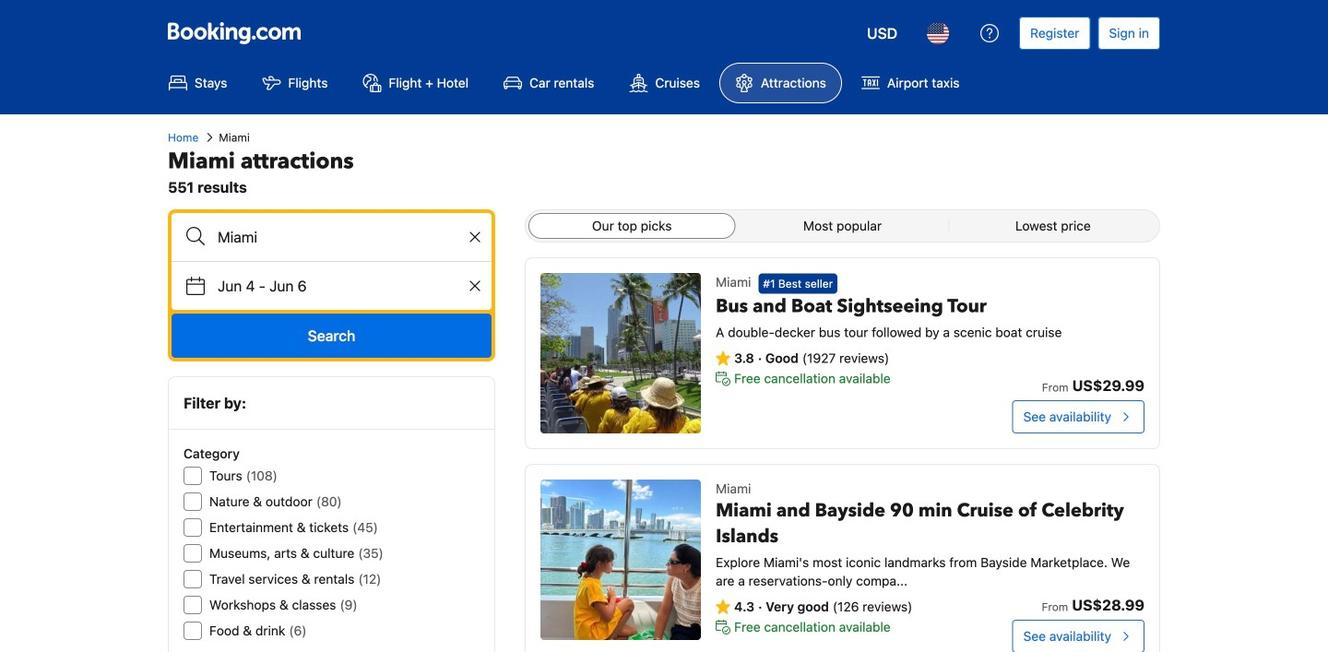Task type: describe. For each thing, give the bounding box(es) containing it.
booking.com image
[[168, 22, 301, 44]]



Task type: vqa. For each thing, say whether or not it's contained in the screenshot.
Where are you going? search field
yes



Task type: locate. For each thing, give the bounding box(es) containing it.
Where are you going? search field
[[172, 213, 492, 261]]



